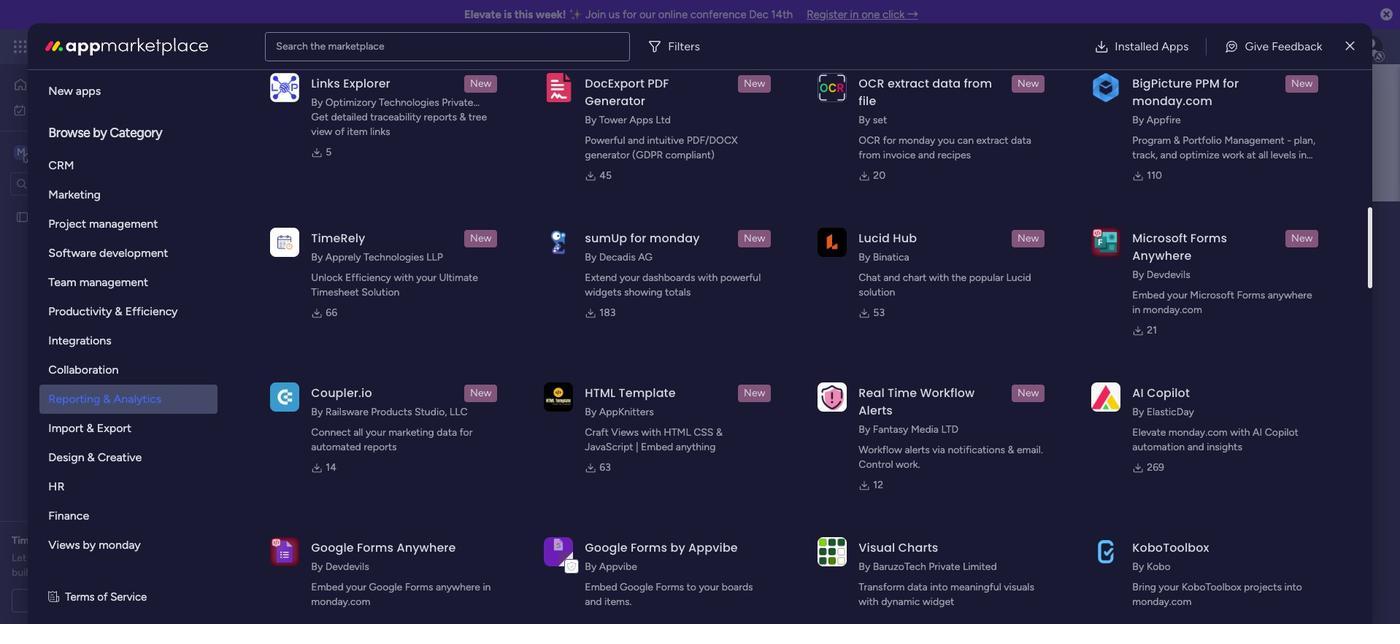 Task type: locate. For each thing, give the bounding box(es) containing it.
for up invoice
[[883, 134, 896, 147]]

0 vertical spatial management
[[147, 38, 227, 55]]

anywhere up by devdevils at the right
[[1133, 248, 1192, 264]]

monday.com up 21
[[1144, 304, 1203, 316]]

devdevils up embed your google forms anywhere in monday.com
[[326, 561, 369, 573]]

& right design
[[87, 451, 95, 464]]

1 vertical spatial main
[[364, 207, 421, 240]]

your inside "bring your kobotoolbox projects into monday.com"
[[1159, 581, 1180, 594]]

workflow inside real time workflow alerts
[[921, 385, 975, 402]]

service
[[110, 591, 147, 604]]

elevate left is
[[464, 8, 502, 21]]

with inside "chat and chart with the popular lucid solution"
[[930, 272, 949, 284]]

data inside the transform data into meaningful visuals with dynamic widget
[[908, 581, 928, 594]]

views up the |
[[611, 427, 639, 439]]

ai inside ai copilot by elasticday
[[1133, 385, 1144, 402]]

new for microsoft
[[1292, 232, 1313, 245]]

your inside embed google forms to your boards and items.
[[699, 581, 720, 594]]

1 vertical spatial reports
[[364, 441, 397, 454]]

with inside the transform data into meaningful visuals with dynamic widget
[[859, 596, 879, 608]]

& left export
[[86, 421, 94, 435]]

14
[[326, 462, 337, 474]]

lucid hub
[[859, 230, 917, 247]]

google forms anywhere by devdevils
[[311, 540, 456, 573]]

0 vertical spatial ai
[[1133, 385, 1144, 402]]

new for ocr
[[1018, 77, 1040, 90]]

0 horizontal spatial reports
[[364, 441, 397, 454]]

workspace down browse by category
[[62, 145, 120, 159]]

0 horizontal spatial elevate
[[464, 8, 502, 21]]

efficiency down team management
[[125, 305, 178, 318]]

by set
[[859, 114, 888, 126]]

with up insights
[[1231, 427, 1251, 439]]

devdevils inside google forms anywhere by devdevils
[[326, 561, 369, 573]]

into inside "bring your kobotoolbox projects into monday.com"
[[1285, 581, 1303, 594]]

forms inside google forms anywhere by devdevils
[[357, 540, 394, 557]]

1 horizontal spatial extract
[[977, 134, 1009, 147]]

& down appfire
[[1174, 134, 1181, 147]]

0 horizontal spatial devdevils
[[326, 561, 369, 573]]

→
[[908, 8, 919, 21]]

monday inside ocr for monday you can extract data from invoice and recipes
[[899, 134, 936, 147]]

expert
[[67, 535, 98, 547]]

1 vertical spatial private
[[929, 561, 961, 573]]

0 vertical spatial apps
[[1162, 39, 1189, 53]]

& left email.
[[1008, 444, 1015, 456]]

1 horizontal spatial from
[[964, 75, 993, 92]]

far.
[[48, 567, 62, 579]]

by tower apps ltd
[[585, 114, 671, 126]]

1 horizontal spatial copilot
[[1265, 427, 1299, 439]]

connect all your marketing data for automated reports
[[311, 427, 473, 454]]

apps inside installed apps button
[[1162, 39, 1189, 53]]

1 horizontal spatial reports
[[424, 111, 457, 123]]

workspace selection element
[[14, 144, 122, 163]]

brad klo image
[[1360, 35, 1383, 58]]

limited up meaningful
[[963, 561, 997, 573]]

1 vertical spatial all
[[354, 427, 363, 439]]

review up charge
[[83, 552, 113, 565]]

1 vertical spatial our
[[29, 552, 44, 565]]

data down llc
[[437, 427, 457, 439]]

for inside the connect all your marketing data for automated reports
[[460, 427, 473, 439]]

1 vertical spatial lucid
[[1007, 272, 1032, 284]]

monday.com inside embed your google forms anywhere in monday.com
[[311, 596, 371, 608]]

1 vertical spatial apps
[[630, 114, 653, 126]]

add workspace description
[[363, 243, 488, 255]]

time right real
[[888, 385, 917, 402]]

productivity & efficiency
[[48, 305, 178, 318]]

forms inside embed google forms to your boards and items.
[[656, 581, 684, 594]]

kobo
[[1147, 561, 1171, 573]]

0 vertical spatial limited
[[311, 111, 346, 123]]

embed inside embed google forms to your boards and items.
[[585, 581, 618, 594]]

boards right to
[[722, 581, 753, 594]]

1 vertical spatial technologies
[[364, 251, 424, 264]]

app logo image for 183
[[544, 228, 574, 257]]

by inside "visual charts by baruzotech private limited"
[[859, 561, 871, 573]]

2 into from the left
[[1285, 581, 1303, 594]]

0 vertical spatial main
[[34, 145, 59, 159]]

monday.com down bigpicture
[[1133, 93, 1213, 110]]

powerful and intuitive pdf/docx generator (gdpr compliant)
[[585, 134, 738, 161]]

1 horizontal spatial boards
[[722, 581, 753, 594]]

app logo image for 110
[[1092, 73, 1121, 102]]

your down by devdevils at the right
[[1168, 289, 1188, 302]]

& down team management
[[115, 305, 122, 318]]

1 vertical spatial of
[[87, 567, 97, 579]]

0 horizontal spatial main workspace
[[34, 145, 120, 159]]

microsoft up by devdevils at the right
[[1133, 230, 1188, 247]]

boards
[[316, 294, 351, 308], [722, 581, 753, 594]]

& inside the get detailed traceability reports & tree view of item links
[[460, 111, 466, 123]]

anywhere inside embed your google forms anywhere in monday.com
[[436, 581, 481, 594]]

test inside "link"
[[300, 363, 319, 376]]

1 vertical spatial from
[[859, 149, 881, 161]]

0 vertical spatial work
[[118, 38, 144, 55]]

time inside time for an expert review let our experts review what you've built so far. free of charge
[[12, 535, 35, 547]]

0 horizontal spatial of
[[87, 567, 97, 579]]

real
[[859, 385, 885, 402]]

with inside elevate monday.com with ai copilot automation and insights
[[1231, 427, 1251, 439]]

ultimate
[[439, 272, 478, 284]]

and up (gdpr
[[628, 134, 645, 147]]

& right the css
[[716, 427, 723, 439]]

new
[[470, 77, 492, 90], [744, 77, 766, 90], [1018, 77, 1040, 90], [1292, 77, 1313, 90], [48, 84, 73, 98], [470, 232, 492, 245], [744, 232, 766, 245], [1018, 232, 1040, 245], [1292, 232, 1313, 245], [470, 387, 492, 399], [744, 387, 766, 399], [1018, 387, 1040, 399]]

software development
[[48, 246, 168, 260]]

productivity
[[48, 305, 112, 318]]

new for bigpicture
[[1292, 77, 1313, 90]]

0 vertical spatial copilot
[[1148, 385, 1190, 402]]

and inside program & portfolio management - plan, track, and optimize work at all levels in any agile or hybrid framework
[[1161, 149, 1178, 161]]

extend
[[585, 272, 617, 284]]

limited up view
[[311, 111, 346, 123]]

0 vertical spatial microsoft
[[1133, 230, 1188, 247]]

1 vertical spatial anywhere
[[436, 581, 481, 594]]

ocr down the by set
[[859, 134, 881, 147]]

your up showing
[[620, 272, 640, 284]]

0 horizontal spatial main
[[34, 145, 59, 159]]

1 ocr from the top
[[859, 75, 885, 92]]

elevate is this week! ✨ join us for our online conference dec 14th
[[464, 8, 793, 21]]

elevate
[[464, 8, 502, 21], [1133, 427, 1167, 439]]

app logo image for 20
[[818, 73, 847, 102]]

anywhere for google forms anywhere by devdevils
[[397, 540, 456, 557]]

item
[[347, 126, 368, 138]]

monday for ocr for monday you can extract data from invoice and recipes
[[899, 134, 936, 147]]

work inside button
[[49, 103, 71, 116]]

data up you
[[933, 75, 961, 92]]

finance
[[48, 509, 89, 523]]

technologies up traceability
[[379, 96, 439, 109]]

your down by railsware products studio, llc
[[366, 427, 386, 439]]

ocr inside ocr extract data from file
[[859, 75, 885, 92]]

our up so
[[29, 552, 44, 565]]

automation
[[1133, 441, 1185, 454]]

team
[[48, 275, 76, 289]]

and down binatica
[[884, 272, 901, 284]]

0 horizontal spatial time
[[12, 535, 35, 547]]

with down appknitters
[[642, 427, 662, 439]]

reports inside the get detailed traceability reports & tree view of item links
[[424, 111, 457, 123]]

dapulse x slim image
[[1346, 38, 1355, 55]]

1 horizontal spatial our
[[640, 8, 656, 21]]

& inside craft views with html css & javascript | embed anything
[[716, 427, 723, 439]]

0 vertical spatial review
[[100, 535, 132, 547]]

monday up charge
[[99, 538, 141, 552]]

1 horizontal spatial private
[[929, 561, 961, 573]]

ocr inside ocr for monday you can extract data from invoice and recipes
[[859, 134, 881, 147]]

0 vertical spatial main workspace
[[34, 145, 120, 159]]

alerts
[[905, 444, 930, 456]]

the left popular
[[952, 272, 967, 284]]

app logo image for 269
[[1092, 383, 1121, 412]]

collaboration
[[48, 363, 119, 377]]

appvibe up "items."
[[599, 561, 638, 573]]

anywhere for embed your microsoft forms anywhere in monday.com
[[1268, 289, 1313, 302]]

1 horizontal spatial time
[[888, 385, 917, 402]]

1 into from the left
[[931, 581, 948, 594]]

1 vertical spatial management
[[89, 217, 158, 231]]

private up tree
[[442, 96, 474, 109]]

decadis
[[599, 251, 636, 264]]

technologies for links explorer
[[379, 96, 439, 109]]

1 horizontal spatial html
[[664, 427, 691, 439]]

time up let in the left bottom of the page
[[12, 535, 35, 547]]

hr
[[48, 480, 65, 494]]

test right public board icon
[[300, 363, 319, 376]]

elevate up automation
[[1133, 427, 1167, 439]]

kobotoolbox up kobo
[[1133, 540, 1210, 557]]

by inside google forms anywhere by devdevils
[[311, 561, 323, 573]]

my work
[[32, 103, 71, 116]]

2 ocr from the top
[[859, 134, 881, 147]]

time
[[888, 385, 917, 402], [12, 535, 35, 547]]

1 horizontal spatial microsoft
[[1191, 289, 1235, 302]]

embed down by devdevils at the right
[[1133, 289, 1165, 302]]

notifications image
[[1144, 39, 1159, 54]]

embed for embed your microsoft forms anywhere in monday.com
[[1133, 289, 1165, 302]]

workspace right add
[[384, 243, 434, 255]]

apps image
[[1241, 39, 1255, 54]]

1 horizontal spatial elevate
[[1133, 427, 1167, 439]]

elevate inside elevate monday.com with ai copilot automation and insights
[[1133, 427, 1167, 439]]

pdf/docx
[[687, 134, 738, 147]]

1 vertical spatial microsoft
[[1191, 289, 1235, 302]]

monday.com inside bigpicture ppm for monday.com
[[1133, 93, 1213, 110]]

with right the chart in the top right of the page
[[930, 272, 949, 284]]

apps right notifications image
[[1162, 39, 1189, 53]]

an
[[53, 535, 65, 547]]

reports
[[424, 111, 457, 123], [364, 441, 397, 454]]

by inside by optimizory technologies private limited
[[311, 96, 323, 109]]

0 vertical spatial extract
[[888, 75, 930, 92]]

all right at
[[1259, 149, 1269, 161]]

of inside the get detailed traceability reports & tree view of item links
[[335, 126, 345, 138]]

option
[[0, 204, 186, 207]]

in inside program & portfolio management - plan, track, and optimize work at all levels in any agile or hybrid framework
[[1299, 149, 1307, 161]]

0 vertical spatial all
[[1259, 149, 1269, 161]]

inbox image
[[1177, 39, 1191, 54]]

technologies up the unlock efficiency with your ultimate timesheet solution
[[364, 251, 424, 264]]

1 vertical spatial anywhere
[[397, 540, 456, 557]]

data right can
[[1012, 134, 1032, 147]]

our
[[640, 8, 656, 21], [29, 552, 44, 565]]

test link
[[254, 349, 977, 391]]

chart
[[903, 272, 927, 284]]

monday.com up insights
[[1169, 427, 1228, 439]]

boards down unlock
[[316, 294, 351, 308]]

dec
[[750, 8, 769, 21]]

1 horizontal spatial anywhere
[[1133, 248, 1192, 264]]

0 horizontal spatial views
[[48, 538, 80, 552]]

0 vertical spatial workflow
[[921, 385, 975, 402]]

1 horizontal spatial into
[[1285, 581, 1303, 594]]

get detailed traceability reports & tree view of item links
[[311, 111, 487, 138]]

embed inside embed your google forms anywhere in monday.com
[[311, 581, 344, 594]]

workflow up ltd
[[921, 385, 975, 402]]

0 horizontal spatial work
[[49, 103, 71, 116]]

forms inside embed your google forms anywhere in monday.com
[[405, 581, 433, 594]]

efficiency up solution
[[346, 272, 391, 284]]

by appknitters
[[585, 406, 654, 418]]

work up the framework
[[1223, 149, 1245, 161]]

by up embed google forms to your boards and items. on the bottom
[[671, 540, 686, 557]]

software
[[48, 246, 96, 260]]

app logo image
[[270, 73, 300, 102], [544, 73, 574, 102], [1092, 73, 1121, 102], [818, 73, 847, 102], [270, 228, 300, 257], [544, 228, 574, 257], [818, 228, 847, 257], [1092, 228, 1121, 257], [270, 383, 300, 412], [544, 383, 574, 412], [818, 383, 847, 412], [1092, 383, 1121, 412], [270, 537, 300, 567], [544, 537, 574, 567], [818, 537, 847, 567], [1092, 537, 1121, 567]]

private inside by optimizory technologies private limited
[[442, 96, 474, 109]]

time inside real time workflow alerts
[[888, 385, 917, 402]]

limited inside "visual charts by baruzotech private limited"
[[963, 561, 997, 573]]

reporting & analytics
[[48, 392, 162, 406]]

main workspace up description
[[364, 207, 552, 240]]

0 vertical spatial reports
[[424, 111, 457, 123]]

views
[[611, 427, 639, 439], [48, 538, 80, 552]]

main inside workspace selection element
[[34, 145, 59, 159]]

ltd
[[656, 114, 671, 126]]

detailed
[[331, 111, 368, 123]]

0 horizontal spatial workflow
[[859, 444, 903, 456]]

0 horizontal spatial lucid
[[859, 230, 890, 247]]

1 vertical spatial views
[[48, 538, 80, 552]]

google inside embed your google forms anywhere in monday.com
[[369, 581, 403, 594]]

at
[[1247, 149, 1257, 161]]

search everything image
[[1277, 39, 1291, 54]]

0 vertical spatial views
[[611, 427, 639, 439]]

the right search
[[311, 40, 326, 52]]

embed inside embed your microsoft forms anywhere in monday.com
[[1133, 289, 1165, 302]]

compliant)
[[666, 149, 715, 161]]

appknitters
[[599, 406, 654, 418]]

review up what
[[100, 535, 132, 547]]

2 vertical spatial work
[[1223, 149, 1245, 161]]

by inside 'kobotoolbox by kobo'
[[1133, 561, 1145, 573]]

1 horizontal spatial lucid
[[1007, 272, 1032, 284]]

automated
[[311, 441, 361, 454]]

kobotoolbox down 'kobotoolbox by kobo'
[[1182, 581, 1242, 594]]

embed right the |
[[641, 441, 674, 454]]

google inside embed google forms to your boards and items.
[[620, 581, 654, 594]]

1 horizontal spatial views
[[611, 427, 639, 439]]

microsoft down by devdevils at the right
[[1191, 289, 1235, 302]]

0 vertical spatial from
[[964, 75, 993, 92]]

terms of use image
[[48, 589, 59, 606]]

my
[[32, 103, 46, 116]]

select product image
[[13, 39, 28, 54]]

your right to
[[699, 581, 720, 594]]

links
[[370, 126, 390, 138]]

help
[[1289, 588, 1315, 602]]

monday up invoice
[[899, 134, 936, 147]]

pdf
[[648, 75, 669, 92]]

embed your google forms anywhere in monday.com
[[311, 581, 491, 608]]

0 horizontal spatial html
[[585, 385, 616, 402]]

in inside embed your google forms anywhere in monday.com
[[483, 581, 491, 594]]

test inside list box
[[34, 211, 54, 223]]

products
[[371, 406, 412, 418]]

m
[[17, 146, 26, 158]]

0 horizontal spatial the
[[311, 40, 326, 52]]

1 vertical spatial devdevils
[[326, 561, 369, 573]]

workspace up description
[[426, 207, 552, 240]]

javascript
[[585, 441, 634, 454]]

and inside embed google forms to your boards and items.
[[585, 596, 602, 608]]

extend your dashboards with powerful widgets showing totals
[[585, 272, 761, 299]]

0 vertical spatial efficiency
[[346, 272, 391, 284]]

1 vertical spatial appvibe
[[599, 561, 638, 573]]

and left insights
[[1188, 441, 1205, 454]]

0 horizontal spatial anywhere
[[397, 540, 456, 557]]

0 vertical spatial anywhere
[[1133, 248, 1192, 264]]

microsoft inside embed your microsoft forms anywhere in monday.com
[[1191, 289, 1235, 302]]

your inside the unlock efficiency with your ultimate timesheet solution
[[416, 272, 437, 284]]

monday up the home button
[[65, 38, 115, 55]]

main workspace down browse
[[34, 145, 120, 159]]

into right 'projects' at the right bottom
[[1285, 581, 1303, 594]]

test right public board image
[[34, 211, 54, 223]]

the inside "chat and chart with the popular lucid solution"
[[952, 272, 967, 284]]

boards inside embed google forms to your boards and items.
[[722, 581, 753, 594]]

is
[[504, 8, 512, 21]]

work for my
[[49, 103, 71, 116]]

work for monday
[[118, 38, 144, 55]]

and left "items."
[[585, 596, 602, 608]]

reports down marketing at the bottom
[[364, 441, 397, 454]]

public board image
[[276, 362, 292, 378]]

apps left ltd on the left top of page
[[630, 114, 653, 126]]

anywhere up embed your google forms anywhere in monday.com
[[397, 540, 456, 557]]

add
[[363, 243, 382, 255]]

1 vertical spatial test
[[300, 363, 319, 376]]

1 vertical spatial limited
[[963, 561, 997, 573]]

0 vertical spatial devdevils
[[1147, 269, 1191, 281]]

1 vertical spatial workflow
[[859, 444, 903, 456]]

and up agile on the right
[[1161, 149, 1178, 161]]

test for public board image
[[34, 211, 54, 223]]

app logo image for 45
[[544, 73, 574, 102]]

anywhere for embed your google forms anywhere in monday.com
[[436, 581, 481, 594]]

from inside ocr for monday you can extract data from invoice and recipes
[[859, 149, 881, 161]]

new for lucid
[[1018, 232, 1040, 245]]

0 horizontal spatial limited
[[311, 111, 346, 123]]

invite members image
[[1209, 39, 1223, 54]]

into
[[931, 581, 948, 594], [1285, 581, 1303, 594]]

12
[[874, 479, 884, 492]]

app logo image for 53
[[818, 228, 847, 257]]

llp
[[427, 251, 443, 264]]

& left tree
[[460, 111, 466, 123]]

your down llp
[[416, 272, 437, 284]]

0 horizontal spatial efficiency
[[125, 305, 178, 318]]

technologies for timerely
[[364, 251, 424, 264]]

2 vertical spatial of
[[97, 591, 108, 604]]

devdevils down the microsoft forms anywhere
[[1147, 269, 1191, 281]]

by inside the google forms by appvibe by appvibe
[[671, 540, 686, 557]]

1 vertical spatial main workspace
[[364, 207, 552, 240]]

program & portfolio management - plan, track, and optimize work at all levels in any agile or hybrid framework
[[1133, 134, 1316, 176]]

give feedback
[[1246, 39, 1323, 53]]

1 horizontal spatial main
[[364, 207, 421, 240]]

ocr for ocr extract data from file
[[859, 75, 885, 92]]

views inside craft views with html css & javascript | embed anything
[[611, 427, 639, 439]]

intuitive
[[647, 134, 685, 147]]

0 vertical spatial html
[[585, 385, 616, 402]]

for down llc
[[460, 427, 473, 439]]

data inside ocr extract data from file
[[933, 75, 961, 92]]

with down transform
[[859, 596, 879, 608]]

with up members
[[394, 272, 414, 284]]

embed up "items."
[[585, 581, 618, 594]]

main up add
[[364, 207, 421, 240]]

views up the far.
[[48, 538, 80, 552]]

private
[[442, 96, 474, 109], [929, 561, 961, 573]]

1 vertical spatial the
[[952, 272, 967, 284]]

1 vertical spatial copilot
[[1265, 427, 1299, 439]]

1 horizontal spatial test
[[300, 363, 319, 376]]

and right invoice
[[919, 149, 936, 161]]

& up export
[[103, 392, 111, 406]]

0 horizontal spatial ai
[[1133, 385, 1144, 402]]

technologies inside by optimizory technologies private limited
[[379, 96, 439, 109]]

work right my
[[49, 103, 71, 116]]

test list box
[[0, 202, 186, 427]]

with left powerful
[[698, 272, 718, 284]]

filters button
[[642, 32, 712, 61]]

0 vertical spatial time
[[888, 385, 917, 402]]

1 horizontal spatial of
[[97, 591, 108, 604]]

0 horizontal spatial into
[[931, 581, 948, 594]]

editor's choice
[[48, 55, 126, 69]]

reports left tree
[[424, 111, 457, 123]]

1 vertical spatial time
[[12, 535, 35, 547]]

anywhere inside google forms anywhere by devdevils
[[397, 540, 456, 557]]

dynamic
[[882, 596, 921, 608]]

limited inside by optimizory technologies private limited
[[311, 111, 346, 123]]

bring
[[1133, 581, 1157, 594]]

apps
[[76, 84, 101, 98]]

1 horizontal spatial the
[[952, 272, 967, 284]]

projects
[[1245, 581, 1282, 594]]

main right 'workspace' image
[[34, 145, 59, 159]]

our left online
[[640, 8, 656, 21]]

and inside the powerful and intuitive pdf/docx generator (gdpr compliant)
[[628, 134, 645, 147]]

work up the home button
[[118, 38, 144, 55]]

monday.com down google forms anywhere by devdevils
[[311, 596, 371, 608]]

0 horizontal spatial extract
[[888, 75, 930, 92]]

your down google forms anywhere by devdevils
[[346, 581, 367, 594]]

monday up 'ag'
[[650, 230, 700, 247]]

1 vertical spatial html
[[664, 427, 691, 439]]

1 vertical spatial elevate
[[1133, 427, 1167, 439]]

monday.com inside embed your microsoft forms anywhere in monday.com
[[1144, 304, 1203, 316]]

0 horizontal spatial appvibe
[[599, 561, 638, 573]]

extract inside ocr extract data from file
[[888, 75, 930, 92]]

monday.com down bring
[[1133, 596, 1192, 608]]

by for browse
[[93, 125, 107, 141]]

html up by appknitters
[[585, 385, 616, 402]]

reports inside the connect all your marketing data for automated reports
[[364, 441, 397, 454]]

lucid right popular
[[1007, 272, 1032, 284]]

test for public board icon
[[300, 363, 319, 376]]

ocr up file
[[859, 75, 885, 92]]

by down my work button
[[93, 125, 107, 141]]

portfolio
[[1183, 134, 1223, 147]]

1 vertical spatial boards
[[722, 581, 753, 594]]

1 horizontal spatial appvibe
[[689, 540, 738, 557]]

1 horizontal spatial anywhere
[[1268, 289, 1313, 302]]



Task type: vqa. For each thing, say whether or not it's contained in the screenshot.
recently
no



Task type: describe. For each thing, give the bounding box(es) containing it.
ag
[[638, 251, 653, 264]]

you
[[938, 134, 955, 147]]

solution
[[362, 286, 400, 299]]

ltd
[[942, 424, 959, 436]]

1 horizontal spatial devdevils
[[1147, 269, 1191, 281]]

data inside the connect all your marketing data for automated reports
[[437, 427, 457, 439]]

new for real
[[1018, 387, 1040, 399]]

google inside the google forms by appvibe by appvibe
[[585, 540, 628, 557]]

railsware
[[326, 406, 369, 418]]

1 vertical spatial review
[[83, 552, 113, 565]]

monday for views by monday
[[99, 538, 141, 552]]

0 horizontal spatial apps
[[630, 114, 653, 126]]

google inside google forms anywhere by devdevils
[[311, 540, 354, 557]]

(gdpr
[[633, 149, 663, 161]]

forms inside embed your microsoft forms anywhere in monday.com
[[1238, 289, 1266, 302]]

search
[[276, 40, 308, 52]]

new for sumup
[[744, 232, 766, 245]]

work.
[[896, 459, 921, 471]]

1 vertical spatial workspace
[[426, 207, 552, 240]]

hybrid
[[1188, 164, 1216, 176]]

tree
[[469, 111, 487, 123]]

framework
[[1219, 164, 1268, 176]]

installed apps
[[1115, 39, 1189, 53]]

css
[[694, 427, 714, 439]]

coupler.io
[[311, 385, 372, 402]]

lucid inside "chat and chart with the popular lucid solution"
[[1007, 272, 1032, 284]]

team management
[[48, 275, 148, 289]]

levels
[[1271, 149, 1297, 161]]

workflow inside workflow alerts via notifications & email. control work.
[[859, 444, 903, 456]]

optimizory
[[326, 96, 377, 109]]

embed for embed your google forms anywhere in monday.com
[[311, 581, 344, 594]]

0 vertical spatial the
[[311, 40, 326, 52]]

recipes
[[938, 149, 971, 161]]

for inside bigpicture ppm for monday.com
[[1223, 75, 1240, 92]]

from inside ocr extract data from file
[[964, 75, 993, 92]]

main workspace inside workspace selection element
[[34, 145, 120, 159]]

view
[[311, 126, 333, 138]]

by fantasy media ltd
[[859, 424, 959, 436]]

0 vertical spatial lucid
[[859, 230, 890, 247]]

ai inside elevate monday.com with ai copilot automation and insights
[[1253, 427, 1263, 439]]

your inside embed your google forms anywhere in monday.com
[[346, 581, 367, 594]]

by inside ai copilot by elasticday
[[1133, 406, 1145, 418]]

llc
[[450, 406, 468, 418]]

real time workflow alerts
[[859, 385, 975, 419]]

by railsware products studio, llc
[[311, 406, 468, 418]]

private inside "visual charts by baruzotech private limited"
[[929, 561, 961, 573]]

via
[[933, 444, 946, 456]]

media
[[911, 424, 939, 436]]

category
[[110, 125, 162, 141]]

widgets
[[585, 286, 622, 299]]

totals
[[665, 286, 691, 299]]

extract inside ocr for monday you can extract data from invoice and recipes
[[977, 134, 1009, 147]]

app logo image for 12
[[818, 383, 847, 412]]

110
[[1148, 169, 1163, 182]]

email.
[[1017, 444, 1044, 456]]

copilot inside elevate monday.com with ai copilot automation and insights
[[1265, 427, 1299, 439]]

copilot inside ai copilot by elasticday
[[1148, 385, 1190, 402]]

and inside "chat and chart with the popular lucid solution"
[[884, 272, 901, 284]]

invoice
[[884, 149, 916, 161]]

elevate for elevate is this week! ✨ join us for our online conference dec 14th
[[464, 8, 502, 21]]

new apps
[[48, 84, 101, 98]]

efficiency inside the unlock efficiency with your ultimate timesheet solution
[[346, 272, 391, 284]]

ppm
[[1196, 75, 1220, 92]]

& inside workflow alerts via notifications & email. control work.
[[1008, 444, 1015, 456]]

0 vertical spatial our
[[640, 8, 656, 21]]

crm
[[48, 158, 74, 172]]

docexport pdf generator
[[585, 75, 669, 110]]

by devdevils
[[1133, 269, 1191, 281]]

your inside embed your microsoft forms anywhere in monday.com
[[1168, 289, 1188, 302]]

embed google forms to your boards and items.
[[585, 581, 753, 608]]

week!
[[536, 8, 566, 21]]

apprely
[[326, 251, 361, 264]]

new for docexport
[[744, 77, 766, 90]]

& inside program & portfolio management - plan, track, and optimize work at all levels in any agile or hybrid framework
[[1174, 134, 1181, 147]]

microsoft forms anywhere
[[1133, 230, 1228, 264]]

microsoft inside the microsoft forms anywhere
[[1133, 230, 1188, 247]]

baruzotech
[[873, 561, 927, 573]]

app logo image for 63
[[544, 383, 574, 412]]

help image
[[1309, 39, 1323, 54]]

give
[[1246, 39, 1270, 53]]

app logo image for 66
[[270, 228, 300, 257]]

recent
[[275, 294, 313, 308]]

and inside ocr for monday you can extract data from invoice and recipes
[[919, 149, 936, 161]]

creative
[[98, 451, 142, 464]]

app logo image for 14
[[270, 383, 300, 412]]

our inside time for an expert review let our experts review what you've built so far. free of charge
[[29, 552, 44, 565]]

new for html
[[744, 387, 766, 399]]

1 vertical spatial efficiency
[[125, 305, 178, 318]]

by inside the google forms by appvibe by appvibe
[[585, 561, 597, 573]]

app logo image for 5
[[270, 73, 300, 102]]

to
[[687, 581, 697, 594]]

solution
[[859, 286, 896, 299]]

data inside ocr for monday you can extract data from invoice and recipes
[[1012, 134, 1032, 147]]

work inside program & portfolio management - plan, track, and optimize work at all levels in any agile or hybrid framework
[[1223, 149, 1245, 161]]

all inside the connect all your marketing data for automated reports
[[354, 427, 363, 439]]

public board image
[[15, 210, 29, 224]]

Search in workspace field
[[31, 175, 122, 192]]

optimize
[[1180, 149, 1220, 161]]

ocr for monday you can extract data from invoice and recipes
[[859, 134, 1032, 161]]

your inside the connect all your marketing data for automated reports
[[366, 427, 386, 439]]

2 vertical spatial workspace
[[384, 243, 434, 255]]

transform data into meaningful visuals with dynamic widget
[[859, 581, 1035, 608]]

for right the us
[[623, 8, 637, 21]]

let
[[12, 552, 26, 565]]

built
[[12, 567, 32, 579]]

join
[[586, 8, 606, 21]]

agile
[[1152, 164, 1173, 176]]

ocr for ocr for monday you can extract data from invoice and recipes
[[859, 134, 881, 147]]

dashboards
[[643, 272, 696, 284]]

schedule a meeting
[[48, 595, 138, 607]]

with inside extend your dashboards with powerful widgets showing totals
[[698, 272, 718, 284]]

management for team management
[[79, 275, 148, 289]]

terms
[[65, 591, 95, 604]]

terms of service
[[65, 591, 147, 604]]

by for views
[[83, 538, 96, 552]]

alerts
[[859, 402, 893, 419]]

elevate for elevate monday.com with ai copilot automation and insights
[[1133, 427, 1167, 439]]

for inside time for an expert review let our experts review what you've built so far. free of charge
[[37, 535, 51, 547]]

management for project management
[[89, 217, 158, 231]]

html template
[[585, 385, 676, 402]]

0 vertical spatial kobotoolbox
[[1133, 540, 1210, 557]]

items.
[[605, 596, 632, 608]]

0 vertical spatial appvibe
[[689, 540, 738, 557]]

63
[[600, 462, 611, 474]]

click
[[883, 8, 905, 21]]

app logo image for 21
[[1092, 228, 1121, 257]]

bring your kobotoolbox projects into monday.com
[[1133, 581, 1303, 608]]

53
[[874, 307, 885, 319]]

Main workspace field
[[361, 207, 1342, 240]]

marketplace
[[328, 40, 385, 52]]

all inside program & portfolio management - plan, track, and optimize work at all levels in any agile or hybrid framework
[[1259, 149, 1269, 161]]

new for links
[[470, 77, 492, 90]]

installed apps button
[[1083, 32, 1201, 61]]

monday for sumup for monday
[[650, 230, 700, 247]]

0 vertical spatial workspace
[[62, 145, 120, 159]]

file
[[859, 93, 877, 110]]

powerful
[[721, 272, 761, 284]]

66
[[326, 307, 338, 319]]

monday.com inside "bring your kobotoolbox projects into monday.com"
[[1133, 596, 1192, 608]]

for up 'ag'
[[631, 230, 647, 247]]

monday.com inside elevate monday.com with ai copilot automation and insights
[[1169, 427, 1228, 439]]

embed for embed google forms to your boards and items.
[[585, 581, 618, 594]]

description
[[436, 243, 488, 255]]

for inside ocr for monday you can extract data from invoice and recipes
[[883, 134, 896, 147]]

control
[[859, 459, 894, 471]]

design
[[48, 451, 84, 464]]

and inside elevate monday.com with ai copilot automation and insights
[[1188, 441, 1205, 454]]

widget
[[923, 596, 955, 608]]

appfire
[[1147, 114, 1181, 126]]

with inside the unlock efficiency with your ultimate timesheet solution
[[394, 272, 414, 284]]

of inside time for an expert review let our experts review what you've built so far. free of charge
[[87, 567, 97, 579]]

set
[[873, 114, 888, 126]]

workspace image
[[14, 144, 28, 160]]

html inside craft views with html css & javascript | embed anything
[[664, 427, 691, 439]]

anything
[[676, 441, 716, 454]]

apps marketplace image
[[46, 38, 208, 55]]

design & creative
[[48, 451, 142, 464]]

feedback
[[1272, 39, 1323, 53]]

embed inside craft views with html css & javascript | embed anything
[[641, 441, 674, 454]]

reporting
[[48, 392, 100, 406]]

✨
[[569, 8, 583, 21]]

track,
[[1133, 149, 1158, 161]]

kobotoolbox inside "bring your kobotoolbox projects into monday.com"
[[1182, 581, 1242, 594]]

studio,
[[415, 406, 447, 418]]

a
[[93, 595, 98, 607]]

into inside the transform data into meaningful visuals with dynamic widget
[[931, 581, 948, 594]]

forms inside the microsoft forms anywhere
[[1191, 230, 1228, 247]]

popular
[[970, 272, 1004, 284]]

forms inside the google forms by appvibe by appvibe
[[631, 540, 668, 557]]

anywhere for microsoft forms anywhere
[[1133, 248, 1192, 264]]

with inside craft views with html css & javascript | embed anything
[[642, 427, 662, 439]]

0 horizontal spatial boards
[[316, 294, 351, 308]]

in inside embed your microsoft forms anywhere in monday.com
[[1133, 304, 1141, 316]]

help button
[[1277, 583, 1328, 607]]

export
[[97, 421, 131, 435]]

your inside extend your dashboards with powerful widgets showing totals
[[620, 272, 640, 284]]

docexport
[[585, 75, 645, 92]]

powerful
[[585, 134, 626, 147]]



